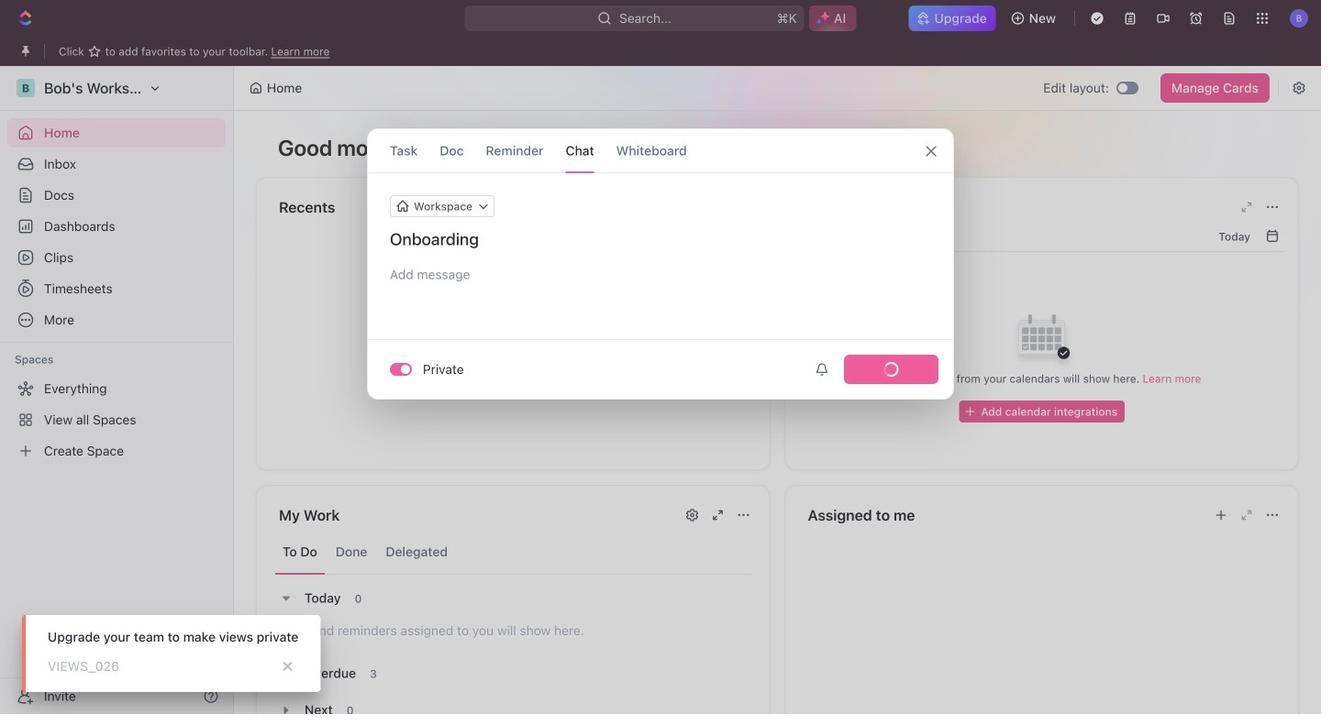 Task type: locate. For each thing, give the bounding box(es) containing it.
tree inside sidebar navigation
[[7, 374, 226, 466]]

dialog
[[367, 128, 954, 400]]

tree
[[7, 374, 226, 466]]

tab list
[[275, 530, 751, 575]]



Task type: describe. For each thing, give the bounding box(es) containing it.
Name this Chat... field
[[368, 228, 953, 250]]

sidebar navigation
[[0, 66, 234, 715]]



Task type: vqa. For each thing, say whether or not it's contained in the screenshot.
Set priority image corresponding to 1
no



